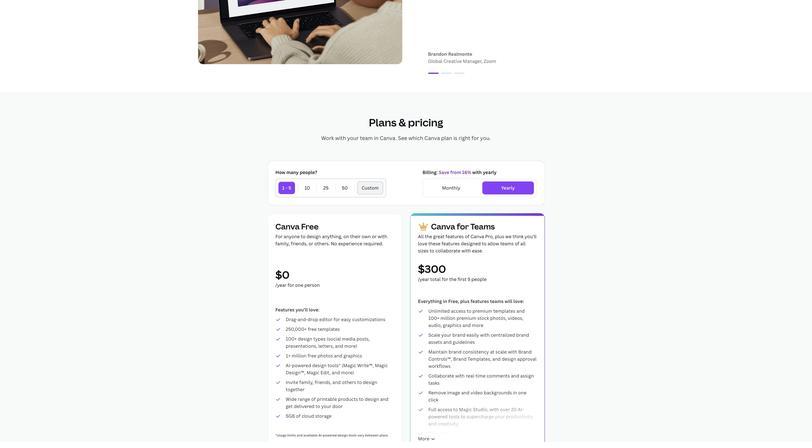 Task type: locate. For each thing, give the bounding box(es) containing it.
plan
[[441, 135, 452, 142]]

creative
[[443, 58, 462, 64]]

see
[[398, 135, 407, 142]]

your
[[347, 135, 359, 142]]

plans
[[369, 115, 397, 129]]

&
[[399, 115, 406, 129]]

work
[[321, 135, 334, 142]]

plans & pricing
[[369, 115, 443, 129]]

which
[[408, 135, 423, 142]]

you.
[[480, 135, 491, 142]]

manager,
[[463, 58, 483, 64]]

canva.
[[380, 135, 397, 142]]



Task type: vqa. For each thing, say whether or not it's contained in the screenshot.
2nd to from left
no



Task type: describe. For each thing, give the bounding box(es) containing it.
canva
[[424, 135, 440, 142]]

select a quotation tab list
[[410, 69, 614, 77]]

brandon realmonte global creative manager, zoom
[[428, 51, 496, 64]]

is
[[453, 135, 457, 142]]

realmonte
[[448, 51, 472, 57]]

team
[[360, 135, 373, 142]]

global
[[428, 58, 442, 64]]

with
[[335, 135, 346, 142]]

brandon
[[428, 51, 447, 57]]

in
[[374, 135, 379, 142]]

zoom
[[484, 58, 496, 64]]

right
[[459, 135, 470, 142]]

pricing
[[408, 115, 443, 129]]

for
[[472, 135, 479, 142]]

work with your team in canva. see which canva plan is right for you.
[[321, 135, 491, 142]]



